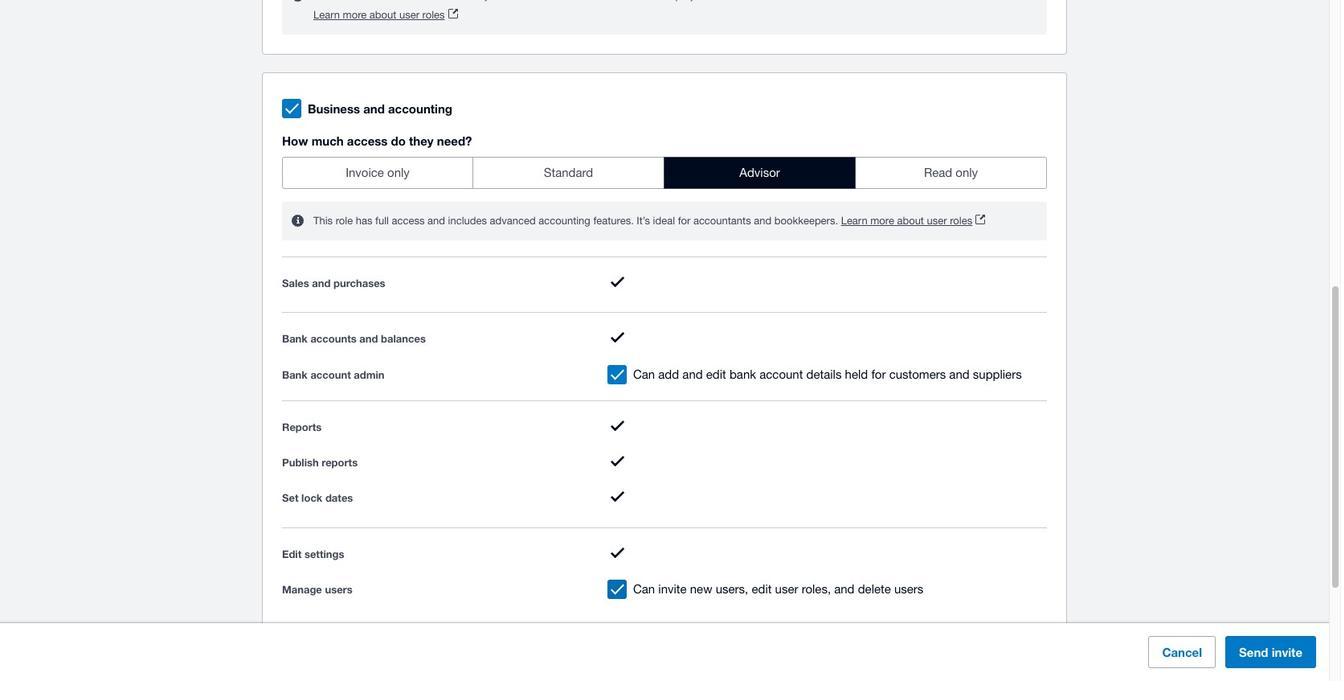 Task type: locate. For each thing, give the bounding box(es) containing it.
1 vertical spatial more
[[871, 215, 895, 227]]

1 horizontal spatial only
[[956, 166, 979, 179]]

for right held
[[872, 367, 886, 381]]

this role has full access and includes advanced accounting features. it's ideal for accountants and bookkeepers. learn more about user roles
[[314, 215, 973, 227]]

1 vertical spatial learn
[[842, 215, 868, 227]]

0 vertical spatial learn more about user roles link
[[314, 6, 458, 25]]

and
[[364, 101, 385, 116], [428, 215, 445, 227], [754, 215, 772, 227], [312, 277, 331, 290], [360, 332, 378, 345], [683, 367, 703, 381], [950, 367, 970, 381], [835, 582, 855, 596]]

lock
[[302, 492, 323, 504]]

2 can from the top
[[634, 582, 655, 596]]

about
[[370, 9, 397, 21], [898, 215, 925, 227]]

users,
[[716, 582, 749, 596]]

1 only from the left
[[388, 166, 410, 179]]

access
[[347, 134, 388, 148], [392, 215, 425, 227]]

learn
[[314, 9, 340, 21], [842, 215, 868, 227]]

and right add
[[683, 367, 703, 381]]

only down 'do'
[[388, 166, 410, 179]]

bank up the reports
[[282, 368, 308, 381]]

edit left bank
[[707, 367, 727, 381]]

manage users
[[282, 583, 353, 596]]

admin
[[354, 368, 385, 381]]

edit
[[282, 547, 302, 560]]

1 horizontal spatial about
[[898, 215, 925, 227]]

can left add
[[634, 367, 655, 381]]

users right manage
[[325, 583, 353, 596]]

more
[[343, 9, 367, 21], [871, 215, 895, 227]]

option group
[[282, 157, 1048, 189]]

0 vertical spatial about
[[370, 9, 397, 21]]

1 vertical spatial bank
[[282, 368, 308, 381]]

2 bank from the top
[[282, 368, 308, 381]]

0 horizontal spatial access
[[347, 134, 388, 148]]

0 horizontal spatial invite
[[659, 582, 687, 596]]

2 horizontal spatial user
[[927, 215, 948, 227]]

bank accounts and balances
[[282, 332, 426, 345]]

account down the accounts
[[311, 368, 351, 381]]

more inside the learn more about user roles link
[[343, 9, 367, 21]]

bank
[[730, 367, 757, 381]]

access left 'do'
[[347, 134, 388, 148]]

business
[[308, 101, 360, 116]]

1 horizontal spatial for
[[872, 367, 886, 381]]

0 horizontal spatial user
[[400, 9, 420, 21]]

1 horizontal spatial invite
[[1272, 645, 1303, 659]]

for
[[678, 215, 691, 227], [872, 367, 886, 381]]

2 only from the left
[[956, 166, 979, 179]]

account right bank
[[760, 367, 804, 381]]

0 horizontal spatial accounting
[[388, 101, 453, 116]]

1 vertical spatial invite
[[1272, 645, 1303, 659]]

publish reports
[[282, 456, 358, 469]]

roles
[[423, 9, 445, 21], [951, 215, 973, 227]]

0 vertical spatial for
[[678, 215, 691, 227]]

bank
[[282, 332, 308, 345], [282, 368, 308, 381]]

invite inside button
[[1272, 645, 1303, 659]]

can left new
[[634, 582, 655, 596]]

for right ideal
[[678, 215, 691, 227]]

0 vertical spatial more
[[343, 9, 367, 21]]

accounting
[[388, 101, 453, 116], [539, 215, 591, 227]]

1 bank from the top
[[282, 332, 308, 345]]

advisor
[[740, 166, 781, 179]]

read
[[925, 166, 953, 179]]

purchases
[[334, 277, 386, 290]]

1 vertical spatial for
[[872, 367, 886, 381]]

accounting up 'they'
[[388, 101, 453, 116]]

new
[[690, 582, 713, 596]]

0 horizontal spatial about
[[370, 9, 397, 21]]

account
[[760, 367, 804, 381], [311, 368, 351, 381]]

sales and purchases
[[282, 277, 386, 290]]

1 vertical spatial accounting
[[539, 215, 591, 227]]

0 horizontal spatial only
[[388, 166, 410, 179]]

set
[[282, 492, 299, 504]]

learn more about user roles link
[[314, 6, 458, 25], [842, 212, 986, 231]]

send
[[1240, 645, 1269, 659]]

suppliers
[[974, 367, 1022, 381]]

bookkeepers.
[[775, 215, 839, 227]]

0 vertical spatial bank
[[282, 332, 308, 345]]

users
[[895, 582, 924, 596], [325, 583, 353, 596]]

bank left the accounts
[[282, 332, 308, 345]]

invite left new
[[659, 582, 687, 596]]

1 vertical spatial edit
[[752, 582, 772, 596]]

can
[[634, 367, 655, 381], [634, 582, 655, 596]]

read only
[[925, 166, 979, 179]]

edit
[[707, 367, 727, 381], [752, 582, 772, 596]]

only right the read in the top of the page
[[956, 166, 979, 179]]

add
[[659, 367, 680, 381]]

access right full
[[392, 215, 425, 227]]

0 horizontal spatial more
[[343, 9, 367, 21]]

invite right the send
[[1272, 645, 1303, 659]]

user
[[400, 9, 420, 21], [927, 215, 948, 227], [776, 582, 799, 596]]

0 horizontal spatial account
[[311, 368, 351, 381]]

send invite button
[[1226, 636, 1317, 668]]

accounting down standard at the left top of the page
[[539, 215, 591, 227]]

edit right users,
[[752, 582, 772, 596]]

1 horizontal spatial more
[[871, 215, 895, 227]]

1 can from the top
[[634, 367, 655, 381]]

how
[[282, 134, 308, 148]]

ideal
[[653, 215, 675, 227]]

1 vertical spatial access
[[392, 215, 425, 227]]

and right roles,
[[835, 582, 855, 596]]

bank account admin
[[282, 368, 385, 381]]

1 vertical spatial roles
[[951, 215, 973, 227]]

has
[[356, 215, 373, 227]]

invite
[[659, 582, 687, 596], [1272, 645, 1303, 659]]

business and accounting
[[308, 101, 453, 116]]

1 horizontal spatial accounting
[[539, 215, 591, 227]]

0 vertical spatial edit
[[707, 367, 727, 381]]

1 vertical spatial can
[[634, 582, 655, 596]]

1 vertical spatial learn more about user roles link
[[842, 212, 986, 231]]

1 horizontal spatial learn more about user roles link
[[842, 212, 986, 231]]

features.
[[594, 215, 634, 227]]

1 horizontal spatial users
[[895, 582, 924, 596]]

can for can add and edit bank account details held for customers and suppliers
[[634, 367, 655, 381]]

0 vertical spatial roles
[[423, 9, 445, 21]]

balances
[[381, 332, 426, 345]]

users right 'delete'
[[895, 582, 924, 596]]

publish
[[282, 456, 319, 469]]

0 vertical spatial accounting
[[388, 101, 453, 116]]

only
[[388, 166, 410, 179], [956, 166, 979, 179]]

can invite new users, edit user roles, and delete users
[[634, 582, 924, 596]]

only for read only
[[956, 166, 979, 179]]

0 vertical spatial invite
[[659, 582, 687, 596]]

1 horizontal spatial roles
[[951, 215, 973, 227]]

1 horizontal spatial user
[[776, 582, 799, 596]]

accountants
[[694, 215, 751, 227]]

0 vertical spatial can
[[634, 367, 655, 381]]

0 horizontal spatial learn
[[314, 9, 340, 21]]

reports
[[282, 420, 322, 433]]

set lock dates
[[282, 492, 353, 504]]

1 horizontal spatial learn
[[842, 215, 868, 227]]

1 vertical spatial about
[[898, 215, 925, 227]]



Task type: describe. For each thing, give the bounding box(es) containing it.
they
[[409, 134, 434, 148]]

accounts
[[311, 332, 357, 345]]

bank for bank accounts and balances
[[282, 332, 308, 345]]

0 horizontal spatial edit
[[707, 367, 727, 381]]

and left includes
[[428, 215, 445, 227]]

can for can invite new users, edit user roles, and delete users
[[634, 582, 655, 596]]

manage
[[282, 583, 322, 596]]

role
[[336, 215, 353, 227]]

0 horizontal spatial for
[[678, 215, 691, 227]]

need?
[[437, 134, 472, 148]]

1 horizontal spatial edit
[[752, 582, 772, 596]]

sales
[[282, 277, 309, 290]]

0 vertical spatial learn
[[314, 9, 340, 21]]

and right the accountants
[[754, 215, 772, 227]]

0 vertical spatial access
[[347, 134, 388, 148]]

customers
[[890, 367, 946, 381]]

details
[[807, 367, 842, 381]]

advanced
[[490, 215, 536, 227]]

standard
[[544, 166, 594, 179]]

0 vertical spatial user
[[400, 9, 420, 21]]

can add and edit bank account details held for customers and suppliers
[[634, 367, 1022, 381]]

option group containing invoice only
[[282, 157, 1048, 189]]

edit settings
[[282, 547, 345, 560]]

and left suppliers
[[950, 367, 970, 381]]

send invite
[[1240, 645, 1303, 659]]

and up how much access do they need?
[[364, 101, 385, 116]]

2 vertical spatial user
[[776, 582, 799, 596]]

invite for can
[[659, 582, 687, 596]]

only for invoice only
[[388, 166, 410, 179]]

invite for send
[[1272, 645, 1303, 659]]

dates
[[326, 492, 353, 504]]

delete
[[858, 582, 892, 596]]

much
[[312, 134, 344, 148]]

how much access do they need?
[[282, 134, 472, 148]]

cancel
[[1163, 645, 1203, 659]]

held
[[846, 367, 869, 381]]

includes
[[448, 215, 487, 227]]

roles,
[[802, 582, 831, 596]]

0 horizontal spatial users
[[325, 583, 353, 596]]

do
[[391, 134, 406, 148]]

1 horizontal spatial access
[[392, 215, 425, 227]]

0 horizontal spatial roles
[[423, 9, 445, 21]]

and left the balances in the left of the page
[[360, 332, 378, 345]]

learn more about user roles
[[314, 9, 445, 21]]

full
[[376, 215, 389, 227]]

0 horizontal spatial learn more about user roles link
[[314, 6, 458, 25]]

settings
[[305, 547, 345, 560]]

cancel button
[[1149, 636, 1217, 668]]

bank for bank account admin
[[282, 368, 308, 381]]

1 horizontal spatial account
[[760, 367, 804, 381]]

invoice
[[346, 166, 384, 179]]

it's
[[637, 215, 650, 227]]

reports
[[322, 456, 358, 469]]

invoice only
[[346, 166, 410, 179]]

and right the sales
[[312, 277, 331, 290]]

this
[[314, 215, 333, 227]]

1 vertical spatial user
[[927, 215, 948, 227]]



Task type: vqa. For each thing, say whether or not it's contained in the screenshot.
Cancel 'button'
yes



